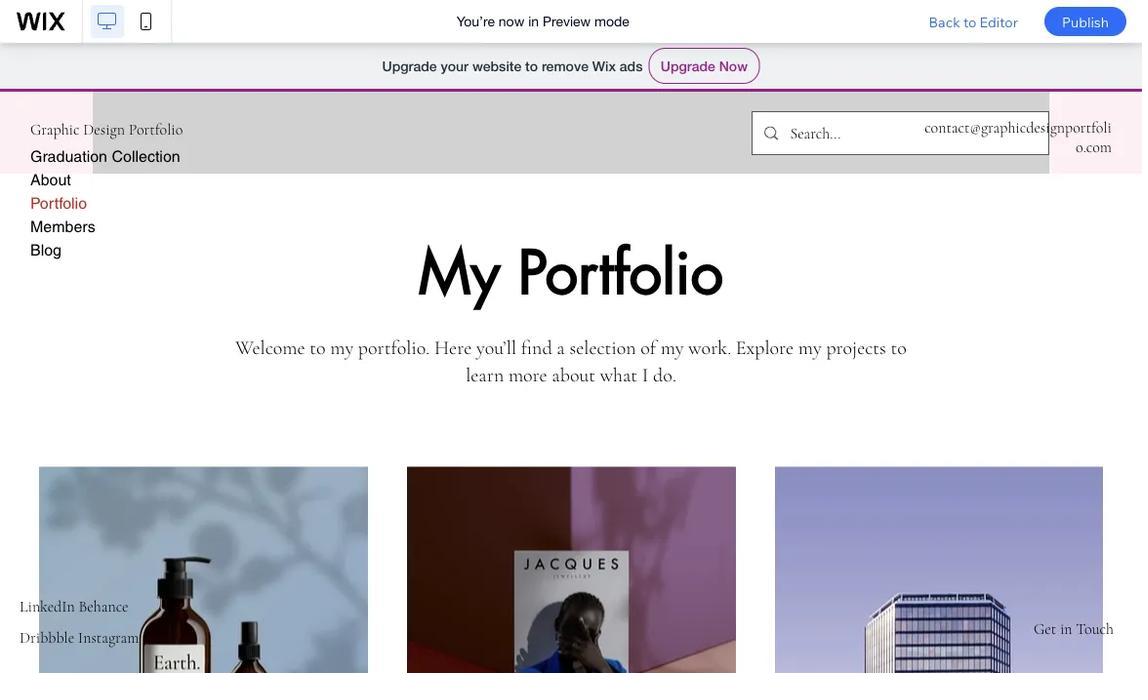 Task type: locate. For each thing, give the bounding box(es) containing it.
now
[[499, 13, 525, 29]]

back to editor
[[929, 13, 1018, 30]]

back
[[929, 13, 961, 30]]

you're
[[457, 13, 495, 29]]



Task type: vqa. For each thing, say whether or not it's contained in the screenshot.
now
yes



Task type: describe. For each thing, give the bounding box(es) containing it.
mode
[[595, 13, 630, 29]]

preview
[[543, 13, 591, 29]]

in
[[528, 13, 539, 29]]

back to editor button
[[915, 0, 1033, 43]]

you're now in preview mode
[[457, 13, 630, 29]]

publish
[[1062, 13, 1109, 30]]

editor
[[980, 13, 1018, 30]]

publish button
[[1045, 7, 1127, 36]]

to
[[964, 13, 977, 30]]



